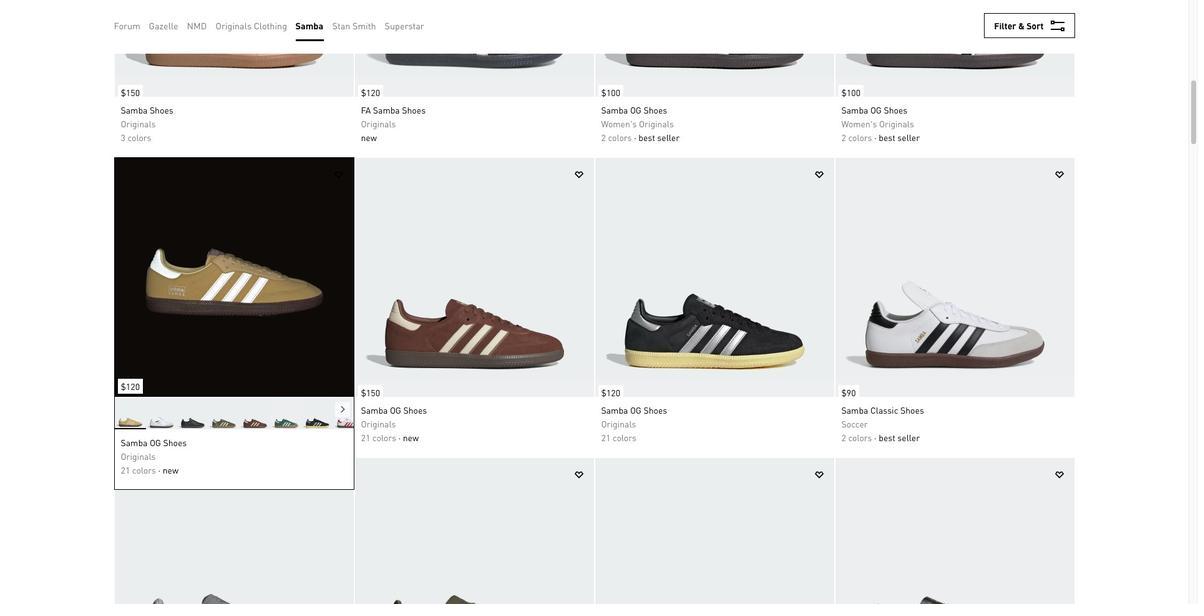Task type: describe. For each thing, give the bounding box(es) containing it.
samba og shoes women's originals 2 colors · best seller for the women's originals white samba og shoes image
[[842, 104, 920, 143]]

seller inside samba classic shoes soccer 2 colors · best seller
[[898, 432, 920, 443]]

originals green samba shoes image
[[355, 458, 594, 604]]

21 for $120
[[601, 432, 611, 443]]

2 for $100 link related to the women's originals white samba og shoes image
[[842, 132, 846, 143]]

shoes for 'soccer white samba classic shoes' 'image'
[[901, 404, 924, 416]]

originals clothing link
[[216, 19, 287, 32]]

originals black samba og shoes image
[[595, 158, 834, 397]]

filter
[[994, 20, 1017, 31]]

samba inside list
[[296, 20, 323, 31]]

samba inside fa samba shoes originals new
[[373, 104, 400, 115]]

3
[[121, 132, 125, 143]]

originals brown samba og shoes image
[[355, 158, 594, 397]]

&
[[1019, 20, 1025, 31]]

shoes for the women's originals white samba og shoes image
[[884, 104, 908, 115]]

women's for $100 link corresponding to women's originals black samba og shoes image
[[601, 118, 637, 129]]

fa
[[361, 104, 371, 115]]

best for the women's originals white samba og shoes image
[[879, 132, 896, 143]]

clothing
[[254, 20, 287, 31]]

shoes for originals black fa samba shoes image on the left top of page
[[402, 104, 426, 115]]

filter & sort button
[[984, 13, 1075, 38]]

superstar
[[385, 20, 424, 31]]

1 horizontal spatial $120
[[361, 87, 380, 98]]

samba for originals black samba og shoes image
[[601, 404, 628, 416]]

originals inside the samba og shoes originals 21 colors
[[601, 418, 636, 429]]

best for women's originals black samba og shoes image
[[639, 132, 655, 143]]

shoes inside samba shoes originals 3 colors
[[150, 104, 173, 115]]

$100 link for the women's originals white samba og shoes image
[[835, 79, 864, 100]]

samba for originals pink samba shoes image
[[121, 104, 148, 115]]

women's originals white samba og shoes image
[[835, 0, 1074, 97]]

0 horizontal spatial 21
[[121, 464, 130, 476]]

samba for women's originals black samba og shoes image
[[601, 104, 628, 115]]

seller for the women's originals white samba og shoes image
[[898, 132, 920, 143]]

0 horizontal spatial new
[[163, 464, 179, 476]]

women's for $100 link related to the women's originals white samba og shoes image
[[842, 118, 877, 129]]

shoes for originals black samba og shoes image
[[644, 404, 667, 416]]

originals pink samba shoes image
[[115, 0, 354, 97]]

originals grey samba lux shoes image
[[115, 458, 354, 604]]

infant & toddler originals black samba og shoes kids image
[[595, 458, 834, 604]]

0 horizontal spatial $120
[[121, 381, 140, 392]]

women's originals black samba og shoes image
[[595, 0, 834, 97]]

nmd link
[[187, 19, 207, 32]]

originals black fa samba shoes image
[[355, 0, 594, 97]]

1 vertical spatial $150 link
[[355, 379, 383, 400]]

classic
[[871, 404, 898, 416]]

best inside samba classic shoes soccer 2 colors · best seller
[[879, 432, 896, 443]]

2 for $100 link corresponding to women's originals black samba og shoes image
[[601, 132, 606, 143]]

soccer
[[842, 418, 868, 429]]

samba link
[[296, 19, 323, 32]]

forum link
[[114, 19, 140, 32]]

shoes for women's originals black samba og shoes image
[[644, 104, 667, 115]]

0 horizontal spatial samba og shoes originals 21 colors · new
[[121, 437, 187, 476]]

samba og shoes originals 21 colors
[[601, 404, 667, 443]]

colors inside samba shoes originals 3 colors
[[128, 132, 151, 143]]



Task type: vqa. For each thing, say whether or not it's contained in the screenshot.
and at the right top
no



Task type: locate. For each thing, give the bounding box(es) containing it.
stan smith link
[[332, 19, 376, 32]]

samba inside samba classic shoes soccer 2 colors · best seller
[[842, 404, 868, 416]]

list
[[114, 10, 433, 41]]

1 horizontal spatial 21
[[361, 432, 370, 443]]

$120
[[361, 87, 380, 98], [121, 381, 140, 392], [601, 387, 620, 398]]

· inside samba classic shoes soccer 2 colors · best seller
[[874, 432, 877, 443]]

samba og shoes women's originals 2 colors · best seller for women's originals black samba og shoes image
[[601, 104, 680, 143]]

1 $100 link from the left
[[595, 79, 624, 100]]

21 inside the samba og shoes originals 21 colors
[[601, 432, 611, 443]]

$120 link
[[355, 79, 383, 100], [115, 376, 143, 397], [595, 379, 624, 400]]

$150
[[121, 87, 140, 98], [361, 387, 380, 398]]

og for the women's originals white samba og shoes image
[[871, 104, 882, 115]]

1 horizontal spatial $120 link
[[355, 79, 383, 100]]

seller for women's originals black samba og shoes image
[[657, 132, 680, 143]]

filter & sort
[[994, 20, 1044, 31]]

1 horizontal spatial $150
[[361, 387, 380, 398]]

gazelle
[[149, 20, 178, 31]]

$100 link for women's originals black samba og shoes image
[[595, 79, 624, 100]]

1 horizontal spatial $150 link
[[355, 379, 383, 400]]

smith
[[353, 20, 376, 31]]

$100 for $100 link related to the women's originals white samba og shoes image
[[842, 87, 861, 98]]

new
[[361, 132, 377, 143], [403, 432, 419, 443], [163, 464, 179, 476]]

samba for the women's originals white samba og shoes image
[[842, 104, 868, 115]]

1 horizontal spatial samba og shoes women's originals 2 colors · best seller
[[842, 104, 920, 143]]

samba inside the samba og shoes originals 21 colors
[[601, 404, 628, 416]]

$90 link
[[835, 379, 859, 400]]

1 horizontal spatial $100 link
[[835, 79, 864, 100]]

2 vertical spatial new
[[163, 464, 179, 476]]

1 vertical spatial new
[[403, 432, 419, 443]]

stan smith
[[332, 20, 376, 31]]

1 $100 from the left
[[601, 87, 620, 98]]

$100 for $100 link corresponding to women's originals black samba og shoes image
[[601, 87, 620, 98]]

21
[[361, 432, 370, 443], [601, 432, 611, 443], [121, 464, 130, 476]]

2 women's from the left
[[842, 118, 877, 129]]

shoes inside the samba og shoes originals 21 colors
[[644, 404, 667, 416]]

samba for 'soccer white samba classic shoes' 'image'
[[842, 404, 868, 416]]

nmd
[[187, 20, 207, 31]]

soccer white samba classic shoes image
[[835, 158, 1074, 397]]

superstar link
[[385, 19, 424, 32]]

2 horizontal spatial $120 link
[[595, 379, 624, 400]]

originals clothing
[[216, 20, 287, 31]]

1 horizontal spatial women's
[[842, 118, 877, 129]]

0 horizontal spatial $100
[[601, 87, 620, 98]]

originals beige samba og shoes image
[[115, 158, 354, 397], [115, 158, 354, 397]]

originals inside fa samba shoes originals new
[[361, 118, 396, 129]]

1 samba og shoes women's originals 2 colors · best seller from the left
[[601, 104, 680, 143]]

$100 link
[[595, 79, 624, 100], [835, 79, 864, 100]]

0 horizontal spatial $120 link
[[115, 376, 143, 397]]

samba shoes originals 3 colors
[[121, 104, 173, 143]]

forum
[[114, 20, 140, 31]]

og inside the samba og shoes originals 21 colors
[[630, 404, 642, 416]]

samba classic shoes soccer 2 colors · best seller
[[842, 404, 924, 443]]

sort
[[1027, 20, 1044, 31]]

$150 link
[[115, 79, 143, 100], [355, 379, 383, 400]]

0 horizontal spatial $150
[[121, 87, 140, 98]]

seller
[[657, 132, 680, 143], [898, 132, 920, 143], [898, 432, 920, 443]]

$90
[[842, 387, 856, 398]]

2 $100 link from the left
[[835, 79, 864, 100]]

colors inside the samba og shoes originals 21 colors
[[613, 432, 637, 443]]

0 horizontal spatial samba og shoes women's originals 2 colors · best seller
[[601, 104, 680, 143]]

originals inside samba shoes originals 3 colors
[[121, 118, 156, 129]]

1 horizontal spatial samba og shoes originals 21 colors · new
[[361, 404, 427, 443]]

0 horizontal spatial women's
[[601, 118, 637, 129]]

0 horizontal spatial $150 link
[[115, 79, 143, 100]]

samba og shoes originals 21 colors · new
[[361, 404, 427, 443], [121, 437, 187, 476]]

shoes
[[150, 104, 173, 115], [402, 104, 426, 115], [644, 104, 667, 115], [884, 104, 908, 115], [403, 404, 427, 416], [644, 404, 667, 416], [901, 404, 924, 416], [163, 437, 187, 448]]

2 horizontal spatial 21
[[601, 432, 611, 443]]

0 horizontal spatial $100 link
[[595, 79, 624, 100]]

samba for originals brown samba og shoes image
[[361, 404, 388, 416]]

new inside fa samba shoes originals new
[[361, 132, 377, 143]]

colors inside samba classic shoes soccer 2 colors · best seller
[[848, 432, 872, 443]]

2
[[601, 132, 606, 143], [842, 132, 846, 143], [842, 432, 846, 443]]

og
[[630, 104, 642, 115], [871, 104, 882, 115], [390, 404, 401, 416], [630, 404, 642, 416], [150, 437, 161, 448]]

2 inside samba classic shoes soccer 2 colors · best seller
[[842, 432, 846, 443]]

1 women's from the left
[[601, 118, 637, 129]]

2 $100 from the left
[[842, 87, 861, 98]]

1 horizontal spatial $100
[[842, 87, 861, 98]]

samba
[[296, 20, 323, 31], [121, 104, 148, 115], [373, 104, 400, 115], [601, 104, 628, 115], [842, 104, 868, 115], [361, 404, 388, 416], [601, 404, 628, 416], [842, 404, 868, 416], [121, 437, 148, 448]]

0 vertical spatial new
[[361, 132, 377, 143]]

colors
[[128, 132, 151, 143], [608, 132, 632, 143], [848, 132, 872, 143], [372, 432, 396, 443], [613, 432, 637, 443], [848, 432, 872, 443], [132, 464, 156, 476]]

best
[[639, 132, 655, 143], [879, 132, 896, 143], [879, 432, 896, 443]]

originals black samba decon shoes image
[[835, 458, 1074, 604]]

$100
[[601, 87, 620, 98], [842, 87, 861, 98]]

0 vertical spatial $150 link
[[115, 79, 143, 100]]

shoes for originals brown samba og shoes image
[[403, 404, 427, 416]]

samba inside samba shoes originals 3 colors
[[121, 104, 148, 115]]

og for originals black samba og shoes image
[[630, 404, 642, 416]]

list containing forum
[[114, 10, 433, 41]]

1 horizontal spatial new
[[361, 132, 377, 143]]

21 for $150
[[361, 432, 370, 443]]

samba og shoes women's originals 2 colors · best seller
[[601, 104, 680, 143], [842, 104, 920, 143]]

gazelle link
[[149, 19, 178, 32]]

stan
[[332, 20, 350, 31]]

originals
[[216, 20, 252, 31], [121, 118, 156, 129], [361, 118, 396, 129], [639, 118, 674, 129], [879, 118, 914, 129], [361, 418, 396, 429], [601, 418, 636, 429], [121, 451, 156, 462]]

1 vertical spatial $150
[[361, 387, 380, 398]]

shoes inside fa samba shoes originals new
[[402, 104, 426, 115]]

2 horizontal spatial new
[[403, 432, 419, 443]]

2 horizontal spatial $120
[[601, 387, 620, 398]]

2 samba og shoes women's originals 2 colors · best seller from the left
[[842, 104, 920, 143]]

women's
[[601, 118, 637, 129], [842, 118, 877, 129]]

·
[[634, 132, 637, 143], [874, 132, 877, 143], [398, 432, 401, 443], [874, 432, 877, 443], [158, 464, 161, 476]]

shoes inside samba classic shoes soccer 2 colors · best seller
[[901, 404, 924, 416]]

og for originals brown samba og shoes image
[[390, 404, 401, 416]]

og for women's originals black samba og shoes image
[[630, 104, 642, 115]]

fa samba shoes originals new
[[361, 104, 426, 143]]

0 vertical spatial $150
[[121, 87, 140, 98]]



